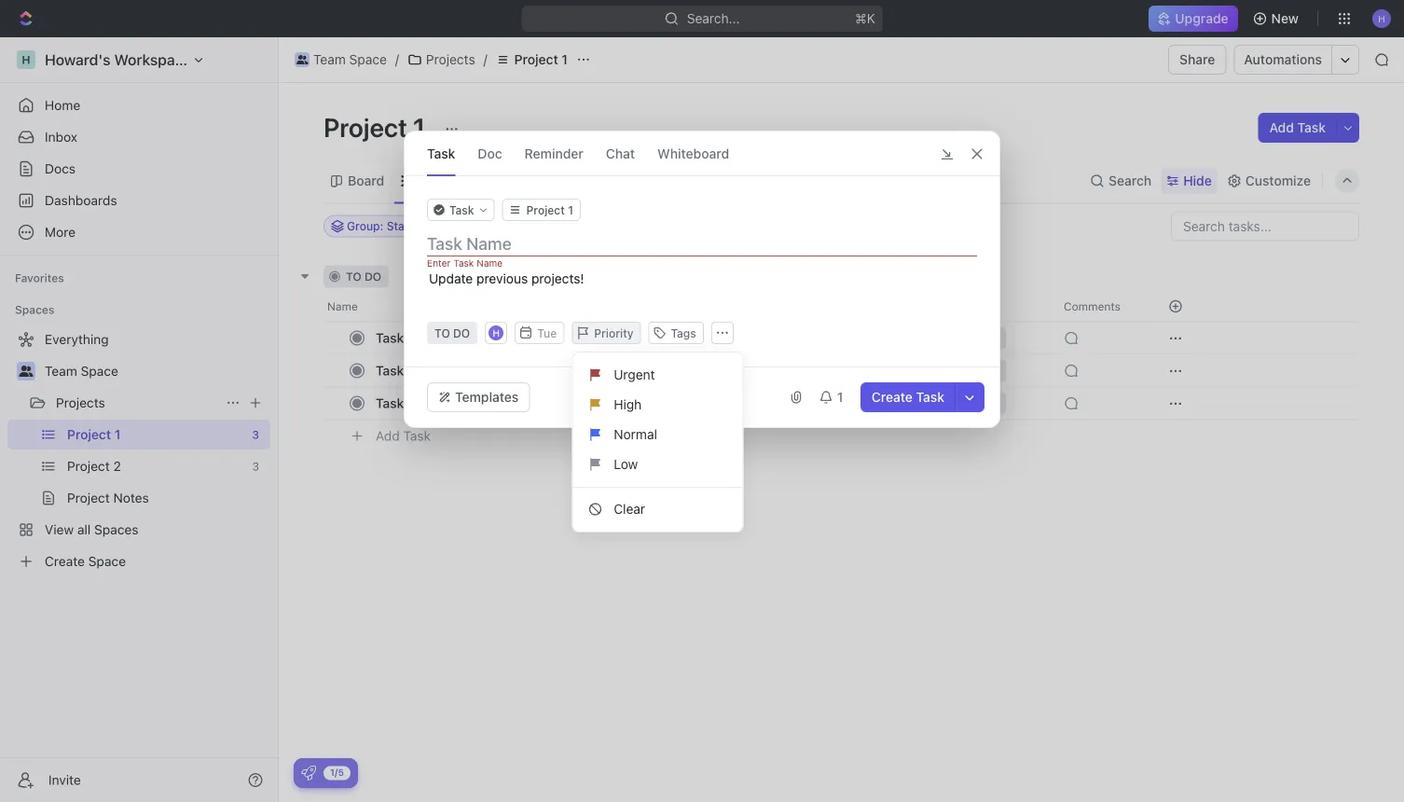 Task type: vqa. For each thing, say whether or not it's contained in the screenshot.
tab list
no



Task type: describe. For each thing, give the bounding box(es) containing it.
create task
[[872, 389, 945, 405]]

task right update
[[486, 270, 511, 283]]

list link
[[415, 168, 441, 194]]

priority
[[594, 326, 634, 340]]

do
[[365, 270, 382, 283]]

0 horizontal spatial add
[[376, 428, 400, 444]]

high
[[614, 397, 642, 412]]

1 vertical spatial projects link
[[56, 388, 218, 418]]

tree inside sidebar "navigation"
[[7, 325, 271, 576]]

reminder button
[[525, 132, 584, 175]]

doc
[[478, 146, 502, 161]]

user group image inside tree
[[19, 366, 33, 377]]

2
[[408, 363, 416, 378]]

3 inside task 3 link
[[408, 396, 416, 411]]

list
[[419, 173, 441, 188]]

task 3 link
[[371, 390, 646, 417]]

low
[[614, 457, 638, 472]]

project 1 inside 'link'
[[515, 52, 568, 67]]

priority button
[[572, 322, 641, 344]]

upgrade
[[1176, 11, 1229, 26]]

project inside project 1 'link'
[[515, 52, 559, 67]]

list containing urgent
[[573, 360, 743, 524]]

team space link inside tree
[[45, 356, 267, 386]]

upgrade link
[[1150, 6, 1238, 32]]

onboarding checklist button element
[[301, 766, 316, 781]]

‎task for ‎task 1
[[376, 330, 404, 346]]

to do
[[346, 270, 382, 283]]

1 vertical spatial add task button
[[439, 265, 518, 288]]

create task button
[[861, 382, 956, 412]]

‎task 2 link
[[371, 357, 646, 384]]

search...
[[687, 11, 740, 26]]

Task Name text field
[[427, 232, 981, 255]]

search button
[[1085, 168, 1158, 194]]

to
[[346, 270, 362, 283]]

0 vertical spatial add task button
[[1259, 113, 1338, 143]]

dashboards
[[45, 193, 117, 208]]

board link
[[344, 168, 385, 194]]

gantt link
[[562, 168, 600, 194]]

dialog containing task
[[404, 131, 1001, 428]]

0 horizontal spatial add task
[[376, 428, 431, 444]]

‎task 1 link
[[371, 325, 646, 352]]

board
[[348, 173, 385, 188]]

search
[[1109, 173, 1152, 188]]

share
[[1180, 52, 1216, 67]]

clear button
[[580, 494, 735, 524]]

1 inside 'link'
[[562, 52, 568, 67]]

hide
[[1184, 173, 1213, 188]]

calendar link
[[472, 168, 531, 194]]

1 vertical spatial 1
[[413, 111, 426, 142]]

urgent button
[[580, 360, 735, 390]]

‎task 2
[[376, 363, 416, 378]]

dashboards link
[[7, 186, 271, 215]]

spaces
[[15, 303, 54, 316]]

sidebar navigation
[[0, 37, 279, 802]]

high button
[[580, 390, 735, 420]]

onboarding checklist button image
[[301, 766, 316, 781]]

0 vertical spatial projects
[[426, 52, 475, 67]]

calendar
[[476, 173, 531, 188]]



Task type: locate. For each thing, give the bounding box(es) containing it.
1 vertical spatial 3
[[408, 396, 416, 411]]

1 vertical spatial ‎task
[[376, 363, 404, 378]]

1 vertical spatial user group image
[[19, 366, 33, 377]]

task inside button
[[917, 389, 945, 405]]

projects!
[[532, 271, 585, 286]]

0 horizontal spatial user group image
[[19, 366, 33, 377]]

previous
[[477, 271, 528, 286]]

0 vertical spatial ‎task
[[376, 330, 404, 346]]

2 ‎task from the top
[[376, 363, 404, 378]]

add task up ‎task 1 link
[[462, 270, 511, 283]]

2 vertical spatial add
[[376, 428, 400, 444]]

favorites
[[15, 271, 64, 285]]

home link
[[7, 90, 271, 120]]

team space link
[[290, 49, 392, 71], [45, 356, 267, 386]]

clear
[[614, 501, 646, 517]]

update previous projects!
[[429, 271, 585, 286]]

team space
[[313, 52, 387, 67], [45, 363, 118, 379]]

3 right 'do'
[[403, 270, 410, 283]]

‎task up ‎task 2
[[376, 330, 404, 346]]

reminder
[[525, 146, 584, 161]]

1 / from the left
[[395, 52, 399, 67]]

‎task 1
[[376, 330, 414, 346]]

‎task left 2
[[376, 363, 404, 378]]

1 horizontal spatial team
[[313, 52, 346, 67]]

0 vertical spatial user group image
[[296, 55, 308, 64]]

add task button down task 3
[[368, 425, 438, 447]]

2 vertical spatial 1
[[408, 330, 414, 346]]

customize
[[1246, 173, 1312, 188]]

space inside tree
[[81, 363, 118, 379]]

1 vertical spatial team
[[45, 363, 77, 379]]

0 vertical spatial project
[[515, 52, 559, 67]]

0 horizontal spatial project 1
[[324, 111, 431, 142]]

0 vertical spatial team space link
[[290, 49, 392, 71]]

update
[[429, 271, 473, 286]]

0 horizontal spatial team space link
[[45, 356, 267, 386]]

list
[[573, 360, 743, 524]]

user group image
[[296, 55, 308, 64], [19, 366, 33, 377]]

0 horizontal spatial space
[[81, 363, 118, 379]]

team
[[313, 52, 346, 67], [45, 363, 77, 379]]

task up list
[[427, 146, 456, 161]]

1 vertical spatial projects
[[56, 395, 105, 410]]

new button
[[1246, 4, 1311, 34]]

1 horizontal spatial team space link
[[290, 49, 392, 71]]

task down task 3
[[404, 428, 431, 444]]

/
[[395, 52, 399, 67], [484, 52, 488, 67]]

1 horizontal spatial team space
[[313, 52, 387, 67]]

space
[[349, 52, 387, 67], [81, 363, 118, 379]]

projects link
[[403, 49, 480, 71], [56, 388, 218, 418]]

0 horizontal spatial team
[[45, 363, 77, 379]]

2 vertical spatial add task button
[[368, 425, 438, 447]]

task button
[[427, 132, 456, 175]]

projects
[[426, 52, 475, 67], [56, 395, 105, 410]]

docs
[[45, 161, 76, 176]]

add up ‎task 1 link
[[462, 270, 483, 283]]

1 horizontal spatial /
[[484, 52, 488, 67]]

1 vertical spatial team space
[[45, 363, 118, 379]]

project 1 link
[[491, 49, 573, 71]]

‎task for ‎task 2
[[376, 363, 404, 378]]

gantt
[[566, 173, 600, 188]]

0 vertical spatial project 1
[[515, 52, 568, 67]]

add task button
[[1259, 113, 1338, 143], [439, 265, 518, 288], [368, 425, 438, 447]]

table link
[[631, 168, 668, 194]]

add task
[[1270, 120, 1327, 135], [462, 270, 511, 283], [376, 428, 431, 444]]

0 vertical spatial space
[[349, 52, 387, 67]]

home
[[45, 97, 80, 113]]

1 vertical spatial space
[[81, 363, 118, 379]]

1 vertical spatial team space link
[[45, 356, 267, 386]]

doc button
[[478, 132, 502, 175]]

0 horizontal spatial project
[[324, 111, 408, 142]]

0 horizontal spatial projects link
[[56, 388, 218, 418]]

0 vertical spatial add
[[1270, 120, 1295, 135]]

add
[[1270, 120, 1295, 135], [462, 270, 483, 283], [376, 428, 400, 444]]

task up the customize
[[1298, 120, 1327, 135]]

low button
[[580, 450, 735, 479]]

dialog
[[404, 131, 1001, 428]]

1 horizontal spatial projects
[[426, 52, 475, 67]]

2 vertical spatial add task
[[376, 428, 431, 444]]

project
[[515, 52, 559, 67], [324, 111, 408, 142]]

3 down 2
[[408, 396, 416, 411]]

team inside tree
[[45, 363, 77, 379]]

add down task 3
[[376, 428, 400, 444]]

inbox link
[[7, 122, 271, 152]]

1 horizontal spatial project
[[515, 52, 559, 67]]

task right create
[[917, 389, 945, 405]]

automations button
[[1235, 46, 1332, 74]]

add task down task 3
[[376, 428, 431, 444]]

0 vertical spatial team
[[313, 52, 346, 67]]

1 horizontal spatial user group image
[[296, 55, 308, 64]]

1 vertical spatial add
[[462, 270, 483, 283]]

1 vertical spatial project 1
[[324, 111, 431, 142]]

0 vertical spatial 1
[[562, 52, 568, 67]]

add task up the customize
[[1270, 120, 1327, 135]]

invite
[[49, 772, 81, 788]]

normal button
[[580, 420, 735, 450]]

add up the customize
[[1270, 120, 1295, 135]]

inbox
[[45, 129, 77, 145]]

team space inside tree
[[45, 363, 118, 379]]

1 horizontal spatial space
[[349, 52, 387, 67]]

whiteboard button
[[658, 132, 730, 175]]

tree containing team space
[[7, 325, 271, 576]]

priority button
[[572, 322, 641, 344]]

Search tasks... text field
[[1173, 212, 1359, 240]]

1 horizontal spatial add
[[462, 270, 483, 283]]

chat
[[606, 146, 635, 161]]

3
[[403, 270, 410, 283], [408, 396, 416, 411]]

0 vertical spatial 3
[[403, 270, 410, 283]]

automations
[[1245, 52, 1323, 67]]

tree
[[7, 325, 271, 576]]

0 horizontal spatial team space
[[45, 363, 118, 379]]

0 horizontal spatial /
[[395, 52, 399, 67]]

normal
[[614, 427, 658, 442]]

chat button
[[606, 132, 635, 175]]

1/5
[[330, 767, 344, 778]]

task down ‎task 2
[[376, 396, 404, 411]]

0 vertical spatial add task
[[1270, 120, 1327, 135]]

‎task
[[376, 330, 404, 346], [376, 363, 404, 378]]

add task button up ‎task 1 link
[[439, 265, 518, 288]]

share button
[[1169, 45, 1227, 75]]

customize button
[[1222, 168, 1317, 194]]

new
[[1272, 11, 1299, 26]]

2 horizontal spatial add task
[[1270, 120, 1327, 135]]

0 vertical spatial projects link
[[403, 49, 480, 71]]

create
[[872, 389, 913, 405]]

⌘k
[[855, 11, 876, 26]]

docs link
[[7, 154, 271, 184]]

1 ‎task from the top
[[376, 330, 404, 346]]

hide button
[[1162, 168, 1218, 194]]

1 horizontal spatial projects link
[[403, 49, 480, 71]]

urgent
[[614, 367, 655, 382]]

1 vertical spatial project
[[324, 111, 408, 142]]

favorites button
[[7, 267, 72, 289]]

1 horizontal spatial add task
[[462, 270, 511, 283]]

2 horizontal spatial add
[[1270, 120, 1295, 135]]

table
[[635, 173, 668, 188]]

0 horizontal spatial projects
[[56, 395, 105, 410]]

add task button up the customize
[[1259, 113, 1338, 143]]

1 horizontal spatial project 1
[[515, 52, 568, 67]]

whiteboard
[[658, 146, 730, 161]]

1 vertical spatial add task
[[462, 270, 511, 283]]

1
[[562, 52, 568, 67], [413, 111, 426, 142], [408, 330, 414, 346]]

2 / from the left
[[484, 52, 488, 67]]

projects inside tree
[[56, 395, 105, 410]]

0 vertical spatial team space
[[313, 52, 387, 67]]

project 1
[[515, 52, 568, 67], [324, 111, 431, 142]]

task 3
[[376, 396, 416, 411]]

task
[[1298, 120, 1327, 135], [427, 146, 456, 161], [486, 270, 511, 283], [917, 389, 945, 405], [376, 396, 404, 411], [404, 428, 431, 444]]



